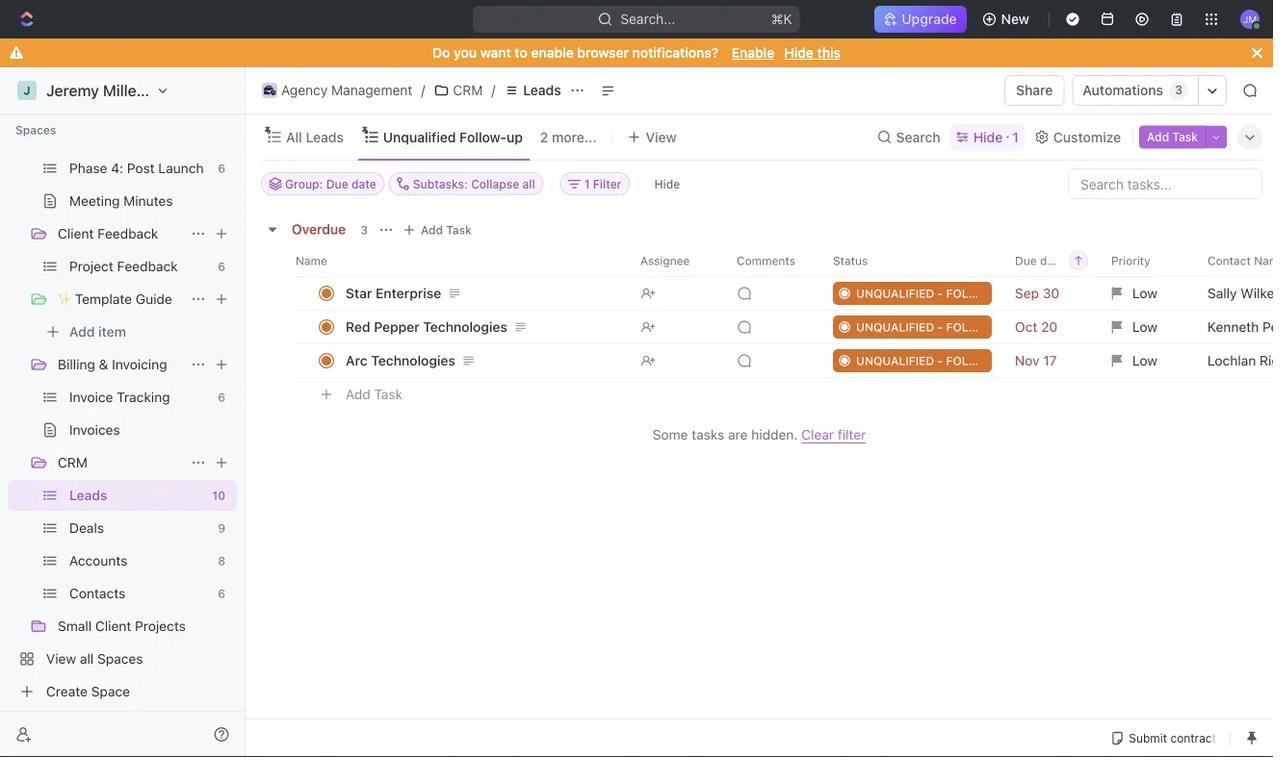 Task type: vqa. For each thing, say whether or not it's contained in the screenshot.
the top crm link
yes



Task type: describe. For each thing, give the bounding box(es) containing it.
phase 4: post launch link
[[69, 153, 210, 184]]

3 for automations
[[1175, 83, 1182, 97]]

2 vertical spatial task
[[374, 387, 403, 403]]

date inside dropdown button
[[1040, 254, 1064, 268]]

wilke
[[1241, 286, 1273, 301]]

accounts link
[[69, 546, 210, 577]]

definition
[[125, 128, 184, 143]]

kenneth pe
[[1208, 319, 1273, 335]]

jeremy miller's workspace
[[46, 81, 239, 100]]

share button
[[1005, 75, 1065, 106]]

0 vertical spatial add task button
[[1139, 126, 1206, 149]]

tasks
[[692, 427, 724, 443]]

2 horizontal spatial add task
[[1147, 130, 1198, 144]]

j
[[23, 84, 30, 97]]

due date
[[1015, 254, 1064, 268]]

enable
[[732, 45, 775, 61]]

1 vertical spatial client
[[95, 619, 131, 635]]

view for view all spaces
[[46, 651, 76, 667]]

follow- for sally wilke
[[946, 287, 1000, 300]]

hide for hide 1
[[973, 129, 1003, 145]]

onboarding
[[201, 128, 274, 143]]

name
[[296, 254, 327, 268]]

0 horizontal spatial spaces
[[15, 123, 56, 137]]

2
[[540, 129, 548, 145]]

small
[[58, 619, 92, 635]]

unqualified - follow-up for sally wilke
[[856, 287, 1016, 300]]

sally wilke
[[1208, 286, 1273, 301]]

0 horizontal spatial due
[[326, 177, 348, 191]]

tracking
[[117, 390, 170, 405]]

business time image
[[264, 86, 276, 95]]

project
[[69, 259, 113, 274]]

deals link
[[69, 513, 210, 544]]

phase 1: definition & onboarding
[[69, 128, 274, 143]]

lochlan
[[1208, 353, 1256, 369]]

red pepper technologies link
[[341, 313, 625, 341]]

star
[[346, 286, 372, 301]]

1 horizontal spatial all
[[522, 177, 535, 191]]

unqualified for lochlan rig
[[856, 354, 934, 368]]

leads inside all leads link
[[306, 129, 344, 145]]

contacts
[[69, 586, 126, 602]]

client feedback link
[[58, 219, 183, 249]]

6 for contacts
[[218, 587, 225, 601]]

filter
[[593, 177, 622, 191]]

some
[[653, 427, 688, 443]]

client feedback
[[58, 226, 158, 242]]

some tasks are hidden. clear filter
[[653, 427, 866, 443]]

kenneth pe button
[[1196, 310, 1273, 345]]

low button for sally wilke
[[1100, 276, 1196, 311]]

kenneth
[[1208, 319, 1259, 335]]

0 vertical spatial task
[[1172, 130, 1198, 144]]

billing & invoicing
[[58, 357, 167, 373]]

0 vertical spatial crm
[[453, 82, 483, 98]]

- for lochlan
[[938, 354, 943, 368]]

meeting minutes
[[69, 193, 173, 209]]

view all spaces
[[46, 651, 143, 667]]

0 horizontal spatial leads link
[[69, 481, 205, 511]]

view button
[[621, 115, 683, 160]]

arc technologies
[[346, 353, 455, 369]]

assignee button
[[629, 246, 725, 276]]

10
[[212, 489, 225, 503]]

6 for project feedback
[[218, 260, 225, 273]]

arc
[[346, 353, 368, 369]]

this
[[817, 45, 841, 61]]

unqualified for kenneth pe
[[856, 321, 934, 334]]

crm inside sidebar navigation
[[58, 455, 88, 471]]

view for view
[[646, 129, 677, 145]]

pepper
[[374, 319, 420, 335]]

2 vertical spatial add task button
[[337, 383, 410, 406]]

meeting
[[69, 193, 120, 209]]

all inside "link"
[[80, 651, 94, 667]]

small client projects
[[58, 619, 186, 635]]

workspace
[[159, 81, 239, 100]]

create space link
[[8, 677, 233, 708]]

add down the arc
[[346, 387, 371, 403]]

create
[[46, 684, 88, 700]]

1 vertical spatial task
[[446, 223, 472, 237]]

minutes
[[123, 193, 173, 209]]

1 horizontal spatial leads link
[[499, 79, 566, 102]]

⌘k
[[771, 11, 792, 27]]

0 vertical spatial client
[[58, 226, 94, 242]]

to
[[515, 45, 528, 61]]

automations
[[1083, 82, 1163, 98]]

unqualified follow-up link
[[379, 124, 523, 151]]

9
[[218, 522, 225, 535]]

unqualified - follow-up for lochlan rig
[[856, 354, 1016, 368]]

follow-
[[459, 129, 507, 145]]

leads inside sidebar navigation
[[69, 488, 107, 504]]

deals
[[69, 521, 104, 536]]

search button
[[871, 124, 946, 151]]

1 vertical spatial technologies
[[371, 353, 455, 369]]

agency
[[281, 82, 328, 98]]

create space
[[46, 684, 130, 700]]

post
[[127, 160, 155, 176]]

1 / from the left
[[421, 82, 425, 98]]

due inside dropdown button
[[1015, 254, 1037, 268]]

jm button
[[1235, 4, 1265, 35]]

phase for phase 1: definition & onboarding
[[69, 128, 107, 143]]

feedback for project feedback
[[117, 259, 178, 274]]

red
[[346, 319, 370, 335]]

unqualified - follow-up button for kenneth pe
[[821, 310, 1016, 345]]

add inside tree
[[69, 324, 95, 340]]

invoice
[[69, 390, 113, 405]]

are
[[728, 427, 748, 443]]

new button
[[974, 4, 1041, 35]]

1 horizontal spatial hide
[[784, 45, 814, 61]]

unqualified for sally wilke
[[856, 287, 934, 300]]

browser
[[577, 45, 629, 61]]

0 vertical spatial technologies
[[423, 319, 507, 335]]

hidden.
[[751, 427, 798, 443]]

customize button
[[1028, 124, 1127, 151]]

6 for phase 4: post launch
[[218, 162, 225, 175]]

1 inside dropdown button
[[584, 177, 590, 191]]

0 vertical spatial 1
[[1012, 129, 1019, 145]]

invoices
[[69, 422, 120, 438]]

up for sally wilke
[[1000, 287, 1016, 300]]

phase for phase 4: post launch
[[69, 160, 107, 176]]

follow- for lochlan rig
[[946, 354, 1000, 368]]

2 more...
[[540, 129, 597, 145]]

spaces inside "link"
[[97, 651, 143, 667]]



Task type: locate. For each thing, give the bounding box(es) containing it.
view all spaces link
[[8, 644, 233, 675]]

1 filter button
[[560, 172, 630, 195]]

search...
[[621, 11, 676, 27]]

0 horizontal spatial crm
[[58, 455, 88, 471]]

1 vertical spatial unqualified - follow-up
[[856, 321, 1016, 334]]

up inside unqualified follow-up link
[[507, 129, 523, 145]]

phase left 1:
[[69, 128, 107, 143]]

1 vertical spatial 1
[[584, 177, 590, 191]]

arc technologies link
[[341, 347, 625, 375]]

unqualified - follow-up button for sally wilke
[[821, 276, 1016, 311]]

phase
[[69, 128, 107, 143], [69, 160, 107, 176]]

phase left 4: at top left
[[69, 160, 107, 176]]

item
[[98, 324, 126, 340]]

1 vertical spatial crm
[[58, 455, 88, 471]]

follow- for kenneth pe
[[946, 321, 1000, 334]]

1 left filter
[[584, 177, 590, 191]]

accounts
[[69, 553, 127, 569]]

3 for overdue
[[360, 223, 368, 237]]

1 horizontal spatial add task
[[421, 223, 472, 237]]

low button for lochlan rig
[[1100, 344, 1196, 378]]

1 vertical spatial feedback
[[117, 259, 178, 274]]

low button down priority dropdown button
[[1100, 310, 1196, 345]]

1 vertical spatial hide
[[973, 129, 1003, 145]]

enable
[[531, 45, 574, 61]]

task up name dropdown button
[[446, 223, 472, 237]]

project feedback link
[[69, 251, 210, 282]]

- for kenneth
[[938, 321, 943, 334]]

view inside button
[[646, 129, 677, 145]]

leads right all
[[306, 129, 344, 145]]

0 vertical spatial leads link
[[499, 79, 566, 102]]

management
[[331, 82, 413, 98]]

add task button up search tasks... text field
[[1139, 126, 1206, 149]]

-
[[938, 287, 943, 300], [938, 321, 943, 334], [938, 354, 943, 368]]

2 / from the left
[[491, 82, 495, 98]]

star enterprise link
[[341, 280, 625, 308]]

6 up invoices link
[[218, 391, 225, 404]]

1 horizontal spatial due
[[1015, 254, 1037, 268]]

0 vertical spatial all
[[522, 177, 535, 191]]

0 horizontal spatial add task
[[346, 387, 403, 403]]

1 vertical spatial due
[[1015, 254, 1037, 268]]

clear filter link
[[801, 427, 866, 444]]

agency management link
[[257, 79, 417, 102]]

add left item
[[69, 324, 95, 340]]

0 vertical spatial due
[[326, 177, 348, 191]]

& up launch
[[188, 128, 197, 143]]

Search tasks... text field
[[1069, 169, 1262, 198]]

task
[[1172, 130, 1198, 144], [446, 223, 472, 237], [374, 387, 403, 403]]

view
[[646, 129, 677, 145], [46, 651, 76, 667]]

small client projects link
[[58, 612, 233, 642]]

1:
[[111, 128, 121, 143]]

1 - from the top
[[938, 287, 943, 300]]

6 down onboarding
[[218, 162, 225, 175]]

1 vertical spatial 3
[[360, 223, 368, 237]]

tree inside sidebar navigation
[[8, 0, 274, 708]]

3 unqualified - follow-up button from the top
[[821, 344, 1016, 378]]

low button
[[1100, 276, 1196, 311], [1100, 310, 1196, 345], [1100, 344, 1196, 378]]

0 horizontal spatial leads
[[69, 488, 107, 504]]

spaces down 'small client projects'
[[97, 651, 143, 667]]

3 low from the top
[[1133, 353, 1158, 369]]

0 vertical spatial 3
[[1175, 83, 1182, 97]]

hide down view button
[[654, 177, 680, 191]]

6 for invoice tracking
[[218, 391, 225, 404]]

0 vertical spatial hide
[[784, 45, 814, 61]]

leads up the deals
[[69, 488, 107, 504]]

1 unqualified - follow-up button from the top
[[821, 276, 1016, 311]]

0 vertical spatial &
[[188, 128, 197, 143]]

3 - from the top
[[938, 354, 943, 368]]

technologies down red pepper technologies
[[371, 353, 455, 369]]

0 vertical spatial add task
[[1147, 130, 1198, 144]]

0 vertical spatial -
[[938, 287, 943, 300]]

2 unqualified from the top
[[856, 321, 934, 334]]

1 horizontal spatial 1
[[1012, 129, 1019, 145]]

low
[[1133, 286, 1158, 301], [1133, 319, 1158, 335], [1133, 353, 1158, 369]]

low for sally wilke
[[1133, 286, 1158, 301]]

✨
[[58, 291, 71, 307]]

hide right search
[[973, 129, 1003, 145]]

tree
[[8, 0, 274, 708]]

up for lochlan rig
[[1000, 354, 1016, 368]]

0 horizontal spatial crm link
[[58, 448, 183, 479]]

0 vertical spatial low
[[1133, 286, 1158, 301]]

3 unqualified from the top
[[856, 354, 934, 368]]

6 down 8
[[218, 587, 225, 601]]

1 horizontal spatial 3
[[1175, 83, 1182, 97]]

0 horizontal spatial /
[[421, 82, 425, 98]]

upgrade
[[902, 11, 957, 27]]

low button down priority
[[1100, 276, 1196, 311]]

0 vertical spatial spaces
[[15, 123, 56, 137]]

2 more... button
[[533, 124, 603, 151]]

sidebar navigation
[[0, 0, 274, 758]]

all leads link
[[282, 124, 344, 151]]

comments
[[737, 254, 795, 268]]

agency management
[[281, 82, 413, 98]]

1 unqualified - follow-up from the top
[[856, 287, 1016, 300]]

jeremy
[[46, 81, 99, 100]]

1 vertical spatial all
[[80, 651, 94, 667]]

low button left lochlan
[[1100, 344, 1196, 378]]

2 vertical spatial add task
[[346, 387, 403, 403]]

date right the group:
[[351, 177, 376, 191]]

3 unqualified - follow-up from the top
[[856, 354, 1016, 368]]

crm down invoices
[[58, 455, 88, 471]]

2 vertical spatial low
[[1133, 353, 1158, 369]]

1 horizontal spatial /
[[491, 82, 495, 98]]

1 horizontal spatial date
[[1040, 254, 1064, 268]]

1 horizontal spatial spaces
[[97, 651, 143, 667]]

1 vertical spatial &
[[99, 357, 108, 373]]

add up name dropdown button
[[421, 223, 443, 237]]

1 horizontal spatial leads
[[306, 129, 344, 145]]

2 follow- from the top
[[946, 321, 1000, 334]]

0 horizontal spatial client
[[58, 226, 94, 242]]

6 right project feedback link at the top left of page
[[218, 260, 225, 273]]

hide left this
[[784, 45, 814, 61]]

1 horizontal spatial &
[[188, 128, 197, 143]]

✨ template guide
[[58, 291, 172, 307]]

0 horizontal spatial hide
[[654, 177, 680, 191]]

2 vertical spatial leads
[[69, 488, 107, 504]]

1 vertical spatial low
[[1133, 319, 1158, 335]]

crm down you
[[453, 82, 483, 98]]

3 right automations
[[1175, 83, 1182, 97]]

due date button
[[1003, 246, 1100, 276]]

you
[[454, 45, 477, 61]]

new
[[1001, 11, 1029, 27]]

all right 'collapse'
[[522, 177, 535, 191]]

low for lochlan rig
[[1133, 353, 1158, 369]]

0 vertical spatial leads
[[523, 82, 561, 98]]

add task button down the arc
[[337, 383, 410, 406]]

technologies down star enterprise link
[[423, 319, 507, 335]]

1 vertical spatial leads link
[[69, 481, 205, 511]]

crm link
[[429, 79, 488, 102], [58, 448, 183, 479]]

add task up name dropdown button
[[421, 223, 472, 237]]

hide inside button
[[654, 177, 680, 191]]

view up hide button
[[646, 129, 677, 145]]

0 vertical spatial follow-
[[946, 287, 1000, 300]]

2 horizontal spatial task
[[1172, 130, 1198, 144]]

task down arc technologies
[[374, 387, 403, 403]]

hide button
[[647, 172, 688, 195]]

star enterprise
[[346, 286, 441, 301]]

crm link down invoices
[[58, 448, 183, 479]]

hide
[[784, 45, 814, 61], [973, 129, 1003, 145], [654, 177, 680, 191]]

2 vertical spatial follow-
[[946, 354, 1000, 368]]

up for kenneth pe
[[1000, 321, 1016, 334]]

1 vertical spatial phase
[[69, 160, 107, 176]]

add up search tasks... text field
[[1147, 130, 1169, 144]]

2 unqualified - follow-up button from the top
[[821, 310, 1016, 345]]

add task button
[[1139, 126, 1206, 149], [398, 219, 479, 242], [337, 383, 410, 406]]

0 horizontal spatial 1
[[584, 177, 590, 191]]

3 6 from the top
[[218, 391, 225, 404]]

1 horizontal spatial view
[[646, 129, 677, 145]]

- for sally
[[938, 287, 943, 300]]

2 horizontal spatial leads
[[523, 82, 561, 98]]

2 vertical spatial -
[[938, 354, 943, 368]]

2 low from the top
[[1133, 319, 1158, 335]]

all up create space
[[80, 651, 94, 667]]

do
[[432, 45, 450, 61]]

tree containing phase 1: definition & onboarding
[[8, 0, 274, 708]]

2 phase from the top
[[69, 160, 107, 176]]

unqualified - follow-up button for lochlan rig
[[821, 344, 1016, 378]]

0 horizontal spatial 3
[[360, 223, 368, 237]]

1 vertical spatial add task
[[421, 223, 472, 237]]

1 follow- from the top
[[946, 287, 1000, 300]]

client up 'view all spaces' "link"
[[95, 619, 131, 635]]

0 vertical spatial feedback
[[97, 226, 158, 242]]

technologies
[[423, 319, 507, 335], [371, 353, 455, 369]]

invoicing
[[112, 357, 167, 373]]

/ up unqualified
[[421, 82, 425, 98]]

leads link up deals "link"
[[69, 481, 205, 511]]

0 vertical spatial unqualified
[[856, 287, 934, 300]]

task up search tasks... text field
[[1172, 130, 1198, 144]]

2 vertical spatial unqualified
[[856, 354, 934, 368]]

2 horizontal spatial hide
[[973, 129, 1003, 145]]

contacts link
[[69, 579, 210, 610]]

all leads
[[286, 129, 344, 145]]

2 - from the top
[[938, 321, 943, 334]]

8
[[218, 555, 225, 568]]

1 low button from the top
[[1100, 276, 1196, 311]]

low button for kenneth pe
[[1100, 310, 1196, 345]]

1 horizontal spatial crm link
[[429, 79, 488, 102]]

phase 4: post launch
[[69, 160, 204, 176]]

0 vertical spatial unqualified - follow-up
[[856, 287, 1016, 300]]

4 6 from the top
[[218, 587, 225, 601]]

group: due date
[[285, 177, 376, 191]]

crm link down you
[[429, 79, 488, 102]]

nam
[[1254, 254, 1273, 268]]

1 vertical spatial add task button
[[398, 219, 479, 242]]

1 unqualified from the top
[[856, 287, 934, 300]]

customize
[[1053, 129, 1121, 145]]

spaces
[[15, 123, 56, 137], [97, 651, 143, 667]]

0 horizontal spatial &
[[99, 357, 108, 373]]

share
[[1016, 82, 1053, 98]]

low for kenneth pe
[[1133, 319, 1158, 335]]

due
[[326, 177, 348, 191], [1015, 254, 1037, 268]]

add task down the arc
[[346, 387, 403, 403]]

3 low button from the top
[[1100, 344, 1196, 378]]

lochlan rig button
[[1196, 344, 1273, 378]]

1 low from the top
[[1133, 286, 1158, 301]]

unqualified
[[856, 287, 934, 300], [856, 321, 934, 334], [856, 354, 934, 368]]

feedback up project feedback
[[97, 226, 158, 242]]

spaces down tara shultz's workspace, , element
[[15, 123, 56, 137]]

want
[[480, 45, 511, 61]]

1 horizontal spatial crm
[[453, 82, 483, 98]]

leads down enable
[[523, 82, 561, 98]]

clear
[[801, 427, 834, 443]]

follow-
[[946, 287, 1000, 300], [946, 321, 1000, 334], [946, 354, 1000, 368]]

add item button
[[8, 317, 237, 348]]

add task button up name dropdown button
[[398, 219, 479, 242]]

1 vertical spatial spaces
[[97, 651, 143, 667]]

add task
[[1147, 130, 1198, 144], [421, 223, 472, 237], [346, 387, 403, 403]]

invoice tracking
[[69, 390, 170, 405]]

projects
[[135, 619, 186, 635]]

1 vertical spatial crm link
[[58, 448, 183, 479]]

jm
[[1243, 13, 1257, 24]]

1 phase from the top
[[69, 128, 107, 143]]

unqualified - follow-up button
[[821, 276, 1016, 311], [821, 310, 1016, 345], [821, 344, 1016, 378]]

group:
[[285, 177, 323, 191]]

billing & invoicing link
[[58, 350, 183, 380]]

1 vertical spatial unqualified
[[856, 321, 934, 334]]

3 right the overdue
[[360, 223, 368, 237]]

1 6 from the top
[[218, 162, 225, 175]]

leads link down to
[[499, 79, 566, 102]]

1 vertical spatial view
[[46, 651, 76, 667]]

2 vertical spatial unqualified - follow-up
[[856, 354, 1016, 368]]

0 vertical spatial crm link
[[429, 79, 488, 102]]

0 vertical spatial date
[[351, 177, 376, 191]]

1 vertical spatial follow-
[[946, 321, 1000, 334]]

date left priority
[[1040, 254, 1064, 268]]

& right billing at the top left of the page
[[99, 357, 108, 373]]

more...
[[552, 129, 597, 145]]

view up create
[[46, 651, 76, 667]]

0 horizontal spatial task
[[374, 387, 403, 403]]

3 follow- from the top
[[946, 354, 1000, 368]]

2 vertical spatial hide
[[654, 177, 680, 191]]

billing
[[58, 357, 95, 373]]

1 vertical spatial date
[[1040, 254, 1064, 268]]

1 down share button
[[1012, 129, 1019, 145]]

0 horizontal spatial date
[[351, 177, 376, 191]]

2 low button from the top
[[1100, 310, 1196, 345]]

0 horizontal spatial view
[[46, 651, 76, 667]]

rig
[[1260, 353, 1273, 369]]

view inside "link"
[[46, 651, 76, 667]]

miller's
[[103, 81, 155, 100]]

tara shultz's workspace, , element
[[17, 81, 37, 100]]

client up project
[[58, 226, 94, 242]]

1 horizontal spatial task
[[446, 223, 472, 237]]

/ down "want"
[[491, 82, 495, 98]]

hide for hide
[[654, 177, 680, 191]]

red pepper technologies
[[346, 319, 507, 335]]

do you want to enable browser notifications? enable hide this
[[432, 45, 841, 61]]

feedback up guide
[[117, 259, 178, 274]]

1 vertical spatial -
[[938, 321, 943, 334]]

feedback for client feedback
[[97, 226, 158, 242]]

0 vertical spatial phase
[[69, 128, 107, 143]]

2 unqualified - follow-up from the top
[[856, 321, 1016, 334]]

subtasks: collapse all
[[413, 177, 535, 191]]

1 vertical spatial leads
[[306, 129, 344, 145]]

0 vertical spatial view
[[646, 129, 677, 145]]

contact
[[1208, 254, 1251, 268]]

priority
[[1111, 254, 1150, 268]]

enterprise
[[376, 286, 441, 301]]

client
[[58, 226, 94, 242], [95, 619, 131, 635]]

unqualified - follow-up for kenneth pe
[[856, 321, 1016, 334]]

0 horizontal spatial all
[[80, 651, 94, 667]]

✨ template guide link
[[58, 284, 183, 315]]

1 horizontal spatial client
[[95, 619, 131, 635]]

2 6 from the top
[[218, 260, 225, 273]]

add task up search tasks... text field
[[1147, 130, 1198, 144]]

leads
[[523, 82, 561, 98], [306, 129, 344, 145], [69, 488, 107, 504]]

template
[[75, 291, 132, 307]]

launch
[[158, 160, 204, 176]]



